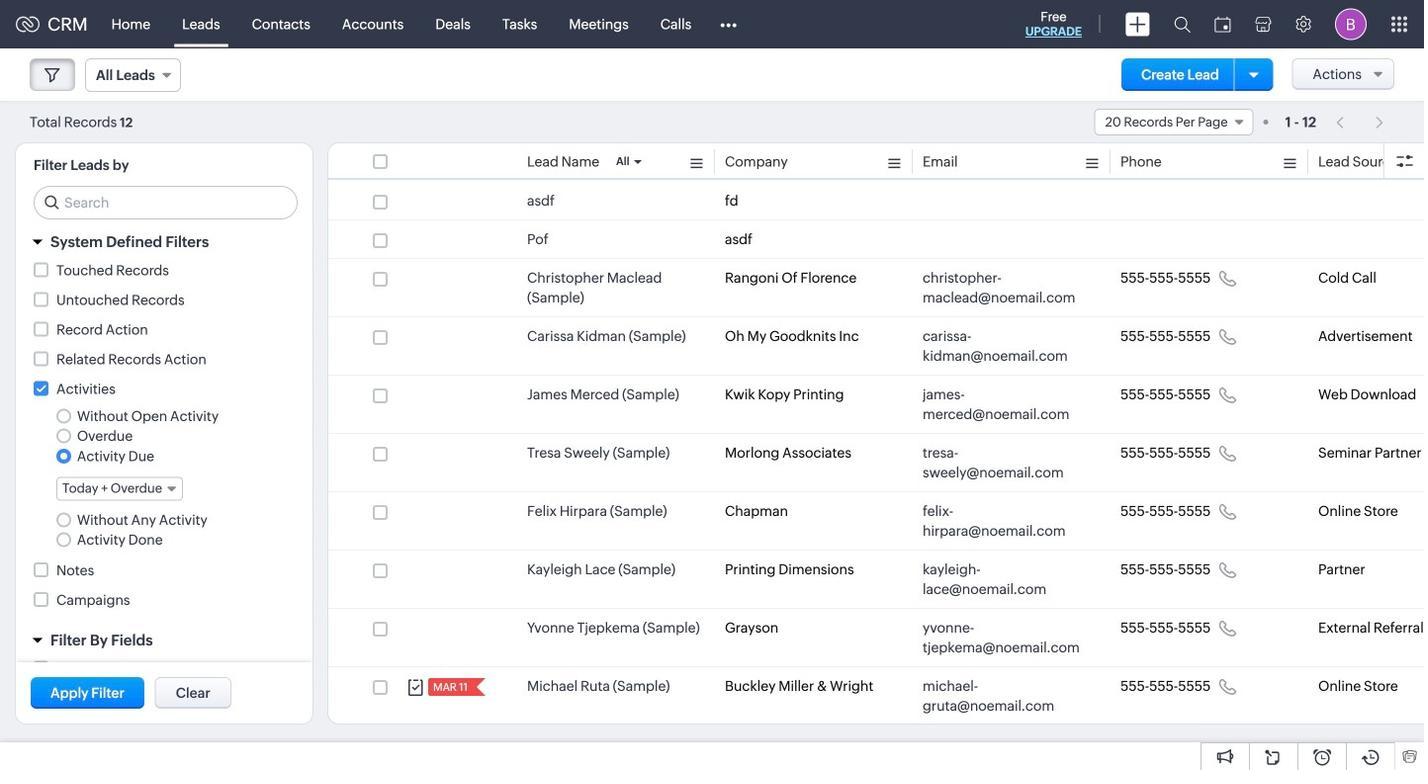 Task type: locate. For each thing, give the bounding box(es) containing it.
profile image
[[1336, 8, 1368, 40]]

Other Modules field
[[708, 8, 750, 40]]

logo image
[[16, 16, 40, 32]]

None field
[[85, 58, 181, 92], [1095, 109, 1254, 136], [56, 477, 183, 501], [85, 58, 181, 92], [1095, 109, 1254, 136], [56, 477, 183, 501]]

row group
[[329, 182, 1425, 771]]

search element
[[1163, 0, 1203, 48]]

navigation
[[1327, 108, 1395, 137]]

search image
[[1175, 16, 1191, 33]]



Task type: describe. For each thing, give the bounding box(es) containing it.
profile element
[[1324, 0, 1379, 48]]

create menu image
[[1126, 12, 1151, 36]]

create menu element
[[1114, 0, 1163, 48]]

calendar image
[[1215, 16, 1232, 32]]

Search text field
[[35, 187, 297, 219]]



Task type: vqa. For each thing, say whether or not it's contained in the screenshot.
the 1
no



